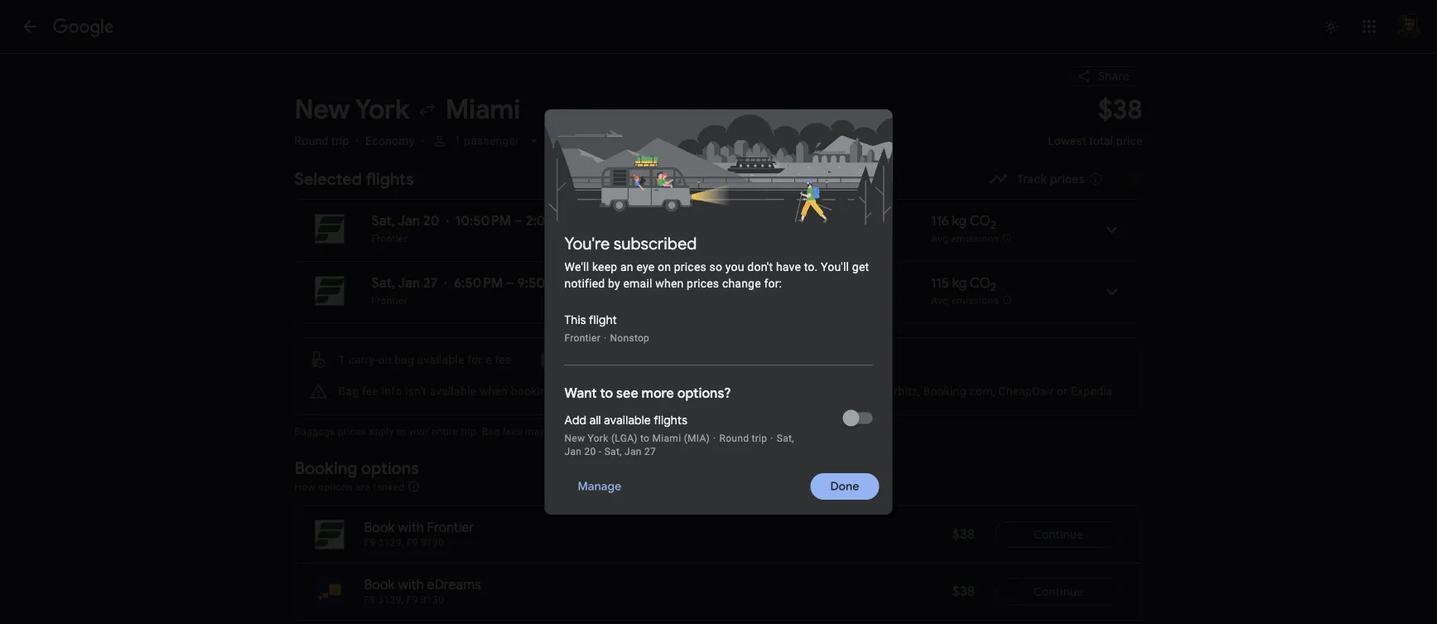 Task type: describe. For each thing, give the bounding box(es) containing it.
new york (lga) to miami (mia)
[[565, 433, 710, 444]]

have
[[776, 260, 801, 273]]

10:50 pm
[[456, 213, 511, 230]]

27 inside "main content"
[[423, 275, 438, 292]]

airport.
[[623, 426, 657, 438]]

bravofly,
[[839, 384, 883, 398]]

want
[[565, 385, 597, 402]]

20 for sat, jan 20 - sat, jan 27
[[585, 446, 596, 457]]

total duration 3 hr 19 min. element
[[618, 213, 771, 232]]

emissions for 116 kg co
[[952, 233, 999, 244]]

subscribed
[[614, 233, 697, 254]]

trip.
[[461, 426, 479, 438]]

continue button for book with edreams
[[995, 578, 1122, 605]]

flight
[[589, 312, 617, 327]]

you'll
[[821, 260, 850, 273]]

kiwi.com,
[[730, 384, 781, 398]]

options for booking
[[361, 457, 419, 479]]

mia
[[644, 233, 663, 244]]

lowest
[[1048, 134, 1087, 148]]

Flight numbers F9 3129, F9 3130 text field
[[364, 594, 444, 606]]

115 kg co 2
[[932, 275, 997, 294]]

prices left apply
[[338, 426, 367, 438]]

– for 2:09 am
[[515, 213, 523, 230]]

book with edreams f9 3129, f9 3130
[[364, 576, 481, 606]]

share
[[1099, 69, 1130, 84]]

baggage
[[295, 426, 335, 438]]

round inside "main content"
[[295, 134, 329, 148]]

booking options
[[295, 457, 419, 479]]

with for frontier
[[398, 519, 424, 536]]

higher
[[562, 426, 591, 438]]

total
[[1090, 134, 1114, 148]]

frontier bag policy link
[[659, 426, 746, 438]]

book with frontier f9 3129, f9 3130
[[364, 519, 474, 549]]

departing flight on saturday, january 20. leaves laguardia airport at 10:50 pm on saturday, january 20 and arrives at miami international airport at 2:09 am on sunday, january 21. element
[[372, 213, 584, 230]]

available up isn't
[[418, 353, 465, 366]]

ranked
[[373, 481, 405, 493]]

eye
[[637, 260, 655, 273]]

you
[[726, 260, 745, 273]]

trip.com,
[[677, 384, 727, 398]]

change
[[723, 276, 761, 290]]

return flight on saturday, january 27. leaves miami international airport at 6:50 pm on saturday, january 27 and arrives at laguardia airport at 9:50 pm on saturday, january 27. element
[[372, 275, 567, 292]]

27 inside the sat, jan 20 - sat, jan 27
[[645, 446, 656, 457]]

fees
[[503, 426, 523, 438]]

1 vertical spatial bag
[[482, 426, 500, 438]]

1 for from the left
[[468, 353, 483, 366]]

-
[[599, 446, 602, 457]]

don't
[[748, 260, 773, 273]]

2 for from the left
[[708, 353, 723, 366]]

go back image
[[20, 17, 40, 36]]

are
[[356, 481, 371, 493]]

add all available flights
[[565, 413, 688, 428]]

jan for sat, jan 27
[[398, 275, 420, 292]]

0 vertical spatial with
[[557, 384, 579, 398]]

co for 116 kg co
[[970, 213, 991, 230]]

new for new york (lga) to miami (mia)
[[565, 433, 585, 444]]

3 hr 19 min lga – mia
[[618, 213, 682, 244]]

learn more about booking options image
[[407, 480, 421, 493]]

Departure time: 10:50 PM. text field
[[456, 213, 511, 230]]

jan down new york (lga) to miami (mia)
[[625, 446, 642, 457]]

10:50 pm – 2:09 am
[[456, 213, 576, 230]]

add
[[565, 413, 587, 428]]

2 a from the left
[[726, 353, 733, 366]]

available up the trip.com,
[[658, 353, 705, 366]]

1 vertical spatial flights
[[654, 413, 688, 428]]

york for new york
[[355, 92, 409, 126]]

2 for 116 kg co
[[991, 218, 997, 232]]

1 horizontal spatial fee
[[495, 353, 512, 366]]

when inside you're subscribed we'll keep an eye on prices so you don't have to. you'll get notified by email when prices change for:
[[656, 276, 684, 290]]

6:50 pm
[[454, 275, 503, 292]]

sat, jan 20
[[372, 213, 440, 230]]

be
[[548, 426, 559, 438]]

1 horizontal spatial to
[[600, 385, 613, 402]]

hr for 3 hr 19 min lga – mia
[[628, 213, 641, 230]]

sat, right the "-"
[[605, 446, 622, 457]]

total duration 3 hr. element
[[618, 275, 771, 294]]

ly.com,
[[635, 384, 675, 398]]

more
[[642, 385, 675, 402]]

emissions for 115 kg co
[[952, 295, 999, 306]]

115
[[932, 275, 950, 292]]

1 carry-on bag available for a fee
[[339, 353, 512, 366]]

frontier inside book with frontier f9 3129, f9 3130
[[427, 519, 474, 536]]

1 vertical spatial round
[[720, 433, 749, 444]]

at
[[593, 426, 603, 438]]

orbitz,
[[886, 384, 921, 398]]

– inside the 3 hr 19 min lga – mia
[[637, 233, 644, 244]]

nonstop flight. element for 116 kg co
[[771, 213, 822, 232]]

your
[[409, 426, 429, 438]]

entire
[[432, 426, 458, 438]]

2:09 am
[[526, 213, 576, 230]]

1st checked bag available for a fee
[[568, 353, 753, 366]]

main content containing new york
[[295, 53, 1143, 624]]

price
[[1117, 134, 1143, 148]]

you're
[[565, 233, 610, 254]]

kg for 116
[[953, 213, 967, 230]]

booking
[[295, 457, 358, 479]]

by
[[608, 276, 621, 290]]

book for book with frontier
[[364, 519, 395, 536]]

track prices
[[1017, 172, 1085, 186]]

options for how
[[318, 481, 353, 493]]

2 for 115 kg co
[[991, 280, 997, 294]]

gotogate,
[[784, 384, 836, 398]]

new for new york
[[295, 92, 350, 126]]

continue for frontier
[[1034, 527, 1084, 542]]

info
[[382, 384, 402, 398]]

so
[[710, 260, 723, 273]]

checked
[[588, 353, 632, 366]]

share button
[[1067, 66, 1143, 86]]

9:50 pm
[[518, 275, 567, 292]]

38 us dollars element
[[1099, 92, 1143, 126]]

38 US dollars text field
[[953, 526, 975, 543]]

isn't
[[405, 384, 427, 398]]

1 passenger button
[[425, 126, 549, 156]]

38 US dollars text field
[[953, 583, 975, 600]]

Arrival time: 9:50 PM. text field
[[518, 275, 567, 292]]

1 a from the left
[[486, 353, 492, 366]]

2 horizontal spatial fee
[[736, 353, 753, 366]]

avg emissions for 115
[[932, 295, 999, 306]]

frontier down this
[[565, 332, 601, 344]]

1 for 1 passenger
[[454, 134, 461, 148]]

3 for 3 hr
[[618, 275, 625, 292]]

frontier down sat, jan 27 at top left
[[372, 295, 408, 307]]

co for 115 kg co
[[970, 275, 991, 292]]

19
[[644, 213, 657, 230]]

min
[[660, 213, 682, 230]]

3129, for book with edreams
[[379, 594, 404, 606]]

lga
[[618, 233, 637, 244]]

on inside "main content"
[[378, 353, 392, 366]]

list inside "main content"
[[295, 200, 1142, 323]]

on inside you're subscribed we'll keep an eye on prices so you don't have to. you'll get notified by email when prices change for:
[[658, 260, 671, 273]]



Task type: vqa. For each thing, say whether or not it's contained in the screenshot.
2 for 116 kg CO
yes



Task type: locate. For each thing, give the bounding box(es) containing it.
0 vertical spatial emissions
[[952, 233, 999, 244]]

when right email
[[656, 276, 684, 290]]

0 horizontal spatial trip
[[332, 134, 349, 148]]

to left your
[[397, 426, 406, 438]]

fee up kiwi.com,
[[736, 353, 753, 366]]

fee left 'info'
[[362, 384, 379, 398]]

1 passenger
[[454, 134, 520, 148]]

$38 lowest total price
[[1048, 92, 1143, 148]]

0 horizontal spatial bag
[[339, 384, 359, 398]]

1 vertical spatial miami
[[653, 433, 682, 444]]

book up flight numbers f9 3129, f9 3130 text box
[[364, 576, 395, 593]]

avg emissions down the 115 kg co 2
[[932, 295, 999, 306]]

3 inside the 3 hr 19 min lga – mia
[[618, 213, 625, 230]]

available up (lga)
[[604, 413, 651, 428]]

when inside "main content"
[[480, 384, 508, 398]]

1 vertical spatial round trip
[[720, 433, 768, 444]]

20 inside the sat, jan 20 - sat, jan 27
[[585, 446, 596, 457]]

1 continue from the top
[[1034, 527, 1084, 542]]

an
[[621, 260, 634, 273]]

1 vertical spatial emissions
[[952, 295, 999, 306]]

bag up ly.com,
[[635, 353, 655, 366]]

0 horizontal spatial round
[[295, 134, 329, 148]]

trip down new york at left top
[[332, 134, 349, 148]]

1 vertical spatial avg emissions
[[932, 295, 999, 306]]

3 for 3 hr 19 min lga – mia
[[618, 213, 625, 230]]

emissions down the 115 kg co 2
[[952, 295, 999, 306]]

0 vertical spatial trip
[[332, 134, 349, 148]]

continue button for book with frontier
[[995, 521, 1122, 548]]

nonstop flight. element up have
[[771, 213, 822, 232]]

avg emissions
[[932, 233, 999, 244], [932, 295, 999, 306]]

0 vertical spatial 1
[[454, 134, 461, 148]]

3 down an
[[618, 275, 625, 292]]

carry-
[[348, 353, 378, 366]]

3 up lga
[[618, 213, 625, 230]]

3130 for edreams
[[421, 594, 444, 606]]

(lga)
[[611, 433, 638, 444]]

available
[[418, 353, 465, 366], [658, 353, 705, 366], [430, 384, 477, 398], [604, 413, 651, 428]]

continue
[[1034, 527, 1084, 542], [1034, 584, 1084, 599]]

bag down carry-
[[339, 384, 359, 398]]

1 vertical spatial –
[[637, 233, 644, 244]]

0 vertical spatial $38
[[1099, 92, 1143, 126]]

1 vertical spatial $38
[[953, 526, 975, 543]]

1 hr from the top
[[628, 213, 641, 230]]

1 vertical spatial when
[[480, 384, 508, 398]]

co right 116
[[970, 213, 991, 230]]

fee
[[495, 353, 512, 366], [736, 353, 753, 366], [362, 384, 379, 398]]

a down 6:50 pm
[[486, 353, 492, 366]]

apply
[[369, 426, 394, 438]]

3129, inside book with edreams f9 3129, f9 3130
[[379, 594, 404, 606]]

1 horizontal spatial 1
[[454, 134, 461, 148]]

1 vertical spatial avg
[[932, 295, 949, 306]]

options down 'booking'
[[318, 481, 353, 493]]

0 vertical spatial on
[[658, 260, 671, 273]]

116
[[932, 213, 949, 230]]

1st
[[568, 353, 585, 366]]

sat, down selected flights
[[372, 213, 395, 230]]

for:
[[764, 276, 782, 290]]

2 avg emissions from the top
[[932, 295, 999, 306]]

20 for sat, jan 20
[[423, 213, 440, 230]]

round trip right the (mia)
[[720, 433, 768, 444]]

how options are ranked
[[295, 481, 407, 493]]

bag up isn't
[[395, 353, 414, 366]]

2 3 from the top
[[618, 275, 625, 292]]

when
[[656, 276, 684, 290], [480, 384, 508, 398]]

f9
[[364, 537, 376, 549], [407, 537, 418, 549], [364, 594, 376, 606], [407, 594, 418, 606]]

1 vertical spatial york
[[588, 433, 609, 444]]

2 nonstop flight. element from the top
[[771, 275, 822, 294]]

new up selected
[[295, 92, 350, 126]]

avg for 116 kg co
[[932, 233, 949, 244]]

york for new york (lga) to miami (mia)
[[588, 433, 609, 444]]

2 vertical spatial with
[[398, 576, 424, 593]]

on
[[658, 260, 671, 273], [378, 353, 392, 366]]

1 inside popup button
[[454, 134, 461, 148]]

1 horizontal spatial options
[[361, 457, 419, 479]]

1 vertical spatial nonstop flight. element
[[771, 275, 822, 294]]

1 vertical spatial 1
[[339, 353, 345, 366]]

new york
[[295, 92, 409, 126]]

expedia
[[1071, 384, 1113, 398]]

1 vertical spatial book
[[364, 576, 395, 593]]

2 co from the top
[[970, 275, 991, 292]]

1 vertical spatial with
[[398, 519, 424, 536]]

a up the bag fee info isn't available when booking with edreams, ly.com, trip.com, kiwi.com, gotogate, bravofly, orbitz, booking.com, cheapoair or expedia
[[726, 353, 733, 366]]

policy
[[718, 426, 746, 438]]

book inside book with frontier f9 3129, f9 3130
[[364, 519, 395, 536]]

3130 up edreams on the bottom
[[421, 537, 444, 549]]

20 left the "-"
[[585, 446, 596, 457]]

1 3129, from the top
[[379, 537, 404, 549]]

1 horizontal spatial bag
[[635, 353, 655, 366]]

bag right the trip.
[[482, 426, 500, 438]]

manage
[[578, 479, 622, 494]]

options
[[361, 457, 419, 479], [318, 481, 353, 493]]

1 horizontal spatial for
[[708, 353, 723, 366]]

1 vertical spatial 3
[[618, 275, 625, 292]]

nonstop up checked
[[610, 332, 650, 344]]

0 horizontal spatial a
[[486, 353, 492, 366]]

1 co from the top
[[970, 213, 991, 230]]

miami inside "main content"
[[446, 92, 521, 126]]

1 avg from the top
[[932, 233, 949, 244]]

sat, down gotogate,
[[777, 433, 795, 444]]

1 nonstop flight. element from the top
[[771, 213, 822, 232]]

to for new york (lga) to miami (mia)
[[641, 433, 650, 444]]

3129, for book with frontier
[[379, 537, 404, 549]]

1 vertical spatial hr
[[628, 275, 641, 292]]

0 vertical spatial new
[[295, 92, 350, 126]]

None text field
[[1048, 92, 1143, 162]]

emissions
[[952, 233, 999, 244], [952, 295, 999, 306]]

1 horizontal spatial bag
[[482, 426, 500, 438]]

2 3129, from the top
[[379, 594, 404, 606]]

done button
[[811, 467, 880, 506]]

0 vertical spatial flights
[[366, 168, 414, 189]]

0 vertical spatial 20
[[423, 213, 440, 230]]

kg for 115
[[953, 275, 967, 292]]

1 left carry-
[[339, 353, 345, 366]]

prices down so on the top of the page
[[687, 276, 720, 290]]

$38 up 38 us dollars text field
[[953, 526, 975, 543]]

jan for sat, jan 20 - sat, jan 27
[[565, 446, 582, 457]]

0 horizontal spatial york
[[355, 92, 409, 126]]

0 vertical spatial 2
[[991, 218, 997, 232]]

1 vertical spatial trip
[[752, 433, 768, 444]]

2 inside the 115 kg co 2
[[991, 280, 997, 294]]

nonstop flight. element for 115 kg co
[[771, 275, 822, 294]]

when left booking
[[480, 384, 508, 398]]

2 avg from the top
[[932, 295, 949, 306]]

2 vertical spatial $38
[[953, 583, 975, 600]]

0 vertical spatial options
[[361, 457, 419, 479]]

avg for 115 kg co
[[932, 295, 949, 306]]

fee up booking
[[495, 353, 512, 366]]

co inside the 115 kg co 2
[[970, 275, 991, 292]]

3 inside total duration 3 hr. element
[[618, 275, 625, 292]]

for
[[468, 353, 483, 366], [708, 353, 723, 366]]

jan down sat, jan 20
[[398, 275, 420, 292]]

1 vertical spatial 3130
[[421, 594, 444, 606]]

0 horizontal spatial on
[[378, 353, 392, 366]]

miami left the (mia)
[[653, 433, 682, 444]]

book for book with edreams
[[364, 576, 395, 593]]

3130 inside book with edreams f9 3129, f9 3130
[[421, 594, 444, 606]]

list containing sat, jan 20
[[295, 200, 1142, 323]]

2 vertical spatial –
[[506, 275, 515, 292]]

you're subscribed we'll keep an eye on prices so you don't have to. you'll get notified by email when prices change for:
[[565, 233, 870, 290]]

sat, for sat, jan 20 - sat, jan 27
[[777, 433, 795, 444]]

booking
[[511, 384, 554, 398]]

1 vertical spatial 27
[[645, 446, 656, 457]]

nonstop down have
[[771, 275, 822, 292]]

kg
[[953, 213, 967, 230], [953, 275, 967, 292]]

0 vertical spatial continue
[[1034, 527, 1084, 542]]

1 horizontal spatial flights
[[654, 413, 688, 428]]

2 hr from the top
[[628, 275, 641, 292]]

co inside the 116 kg co 2
[[970, 213, 991, 230]]

kg right 115
[[953, 275, 967, 292]]

bag left policy at bottom
[[698, 426, 716, 438]]

with inside book with frontier f9 3129, f9 3130
[[398, 519, 424, 536]]

economy
[[366, 134, 415, 148]]

3130 down edreams on the bottom
[[421, 594, 444, 606]]

avg
[[932, 233, 949, 244], [932, 295, 949, 306]]

1 vertical spatial continue button
[[995, 578, 1122, 605]]

prices left learn more about tracked prices image
[[1051, 172, 1085, 186]]

learn more about booking options element
[[407, 477, 421, 496]]

3130
[[421, 537, 444, 549], [421, 594, 444, 606]]

Arrival time: 2:09 AM on  Sunday, January 21. text field
[[526, 213, 584, 230]]

$38 for edreams
[[953, 583, 975, 600]]

Departure time: 6:50 PM. text field
[[454, 275, 503, 292]]

may
[[525, 426, 545, 438]]

2 3130 from the top
[[421, 594, 444, 606]]

jan up sat, jan 27 at top left
[[398, 213, 420, 230]]

(mia)
[[684, 433, 710, 444]]

0 horizontal spatial new
[[295, 92, 350, 126]]

book
[[364, 519, 395, 536], [364, 576, 395, 593]]

keep
[[592, 260, 618, 273]]

prices up total duration 3 hr. element
[[674, 260, 707, 273]]

york up the "economy"
[[355, 92, 409, 126]]

with inside book with edreams f9 3129, f9 3130
[[398, 576, 424, 593]]

1 horizontal spatial miami
[[653, 433, 682, 444]]

20
[[423, 213, 440, 230], [585, 446, 596, 457]]

learn more about tracked prices image
[[1089, 172, 1103, 186]]

to inside "main content"
[[397, 426, 406, 438]]

3130 for frontier
[[421, 537, 444, 549]]

0 horizontal spatial options
[[318, 481, 353, 493]]

frontier up f9 3129, f9 3130 text box
[[427, 519, 474, 536]]

1 horizontal spatial 27
[[645, 446, 656, 457]]

1 vertical spatial options
[[318, 481, 353, 493]]

continue button
[[995, 521, 1122, 548], [995, 578, 1122, 605]]

0 vertical spatial when
[[656, 276, 684, 290]]

1 left the passenger
[[454, 134, 461, 148]]

1 emissions from the top
[[952, 233, 999, 244]]

3129, down ranked
[[379, 537, 404, 549]]

0 vertical spatial avg
[[932, 233, 949, 244]]

1 horizontal spatial on
[[658, 260, 671, 273]]

0 horizontal spatial flights
[[366, 168, 414, 189]]

list
[[295, 200, 1142, 323]]

miami up '1 passenger'
[[446, 92, 521, 126]]

york
[[355, 92, 409, 126], [588, 433, 609, 444]]

1 horizontal spatial round
[[720, 433, 749, 444]]

0 horizontal spatial when
[[480, 384, 508, 398]]

with for edreams
[[398, 576, 424, 593]]

co right 115
[[970, 275, 991, 292]]

0 vertical spatial miami
[[446, 92, 521, 126]]

this
[[565, 312, 586, 327]]

2 horizontal spatial bag
[[698, 426, 716, 438]]

to
[[600, 385, 613, 402], [397, 426, 406, 438], [641, 433, 650, 444]]

nonstop for 116 kg co
[[771, 213, 822, 230]]

0 vertical spatial round trip
[[295, 134, 349, 148]]

with up flight numbers f9 3129, f9 3130 text box
[[398, 576, 424, 593]]

options up ranked
[[361, 457, 419, 479]]

27
[[423, 275, 438, 292], [645, 446, 656, 457]]

flights inside "main content"
[[366, 168, 414, 189]]

0 vertical spatial nonstop flight. element
[[771, 213, 822, 232]]

none text field containing $38
[[1048, 92, 1143, 162]]

0 vertical spatial york
[[355, 92, 409, 126]]

2 2 from the top
[[991, 280, 997, 294]]

on right eye
[[658, 260, 671, 273]]

1 vertical spatial 2
[[991, 280, 997, 294]]

hr inside the 3 hr 19 min lga – mia
[[628, 213, 641, 230]]

1 3130 from the top
[[421, 537, 444, 549]]

$38 inside $38 lowest total price
[[1099, 92, 1143, 126]]

$38 down $38 text field
[[953, 583, 975, 600]]

2 inside the 116 kg co 2
[[991, 218, 997, 232]]

kg inside the 116 kg co 2
[[953, 213, 967, 230]]

2 right 116
[[991, 218, 997, 232]]

1 horizontal spatial 20
[[585, 446, 596, 457]]

2 continue button from the top
[[995, 578, 1122, 605]]

sat, down sat, jan 20
[[372, 275, 395, 292]]

booking.com,
[[924, 384, 996, 398]]

sat, jan 20 - sat, jan 27
[[565, 433, 795, 457]]

0 vertical spatial nonstop
[[771, 213, 822, 230]]

hr down an
[[628, 275, 641, 292]]

0 vertical spatial kg
[[953, 213, 967, 230]]

1 horizontal spatial york
[[588, 433, 609, 444]]

2 right 115
[[991, 280, 997, 294]]

0 vertical spatial 3
[[618, 213, 625, 230]]

1 for 1 carry-on bag available for a fee
[[339, 353, 345, 366]]

116 kg co 2
[[932, 213, 997, 232]]

avg emissions down the 116 kg co 2 at the top of page
[[932, 233, 999, 244]]

new inside "main content"
[[295, 92, 350, 126]]

email
[[624, 276, 653, 290]]

20 left the 10:50 pm 'text box'
[[423, 213, 440, 230]]

how
[[295, 481, 316, 493]]

avg emissions for 116
[[932, 233, 999, 244]]

for up the trip.
[[468, 353, 483, 366]]

1 horizontal spatial new
[[565, 433, 585, 444]]

options?
[[678, 385, 732, 402]]

hr
[[628, 213, 641, 230], [628, 275, 641, 292]]

1 horizontal spatial trip
[[752, 433, 768, 444]]

notified
[[565, 276, 605, 290]]

0 vertical spatial 3129,
[[379, 537, 404, 549]]

track
[[1017, 172, 1048, 186]]

nonstop flight. element
[[771, 213, 822, 232], [771, 275, 822, 294]]

1 continue button from the top
[[995, 521, 1122, 548]]

continue for edreams
[[1034, 584, 1084, 599]]

Flight numbers F9 3129, F9 3130 text field
[[364, 537, 444, 549]]

0 horizontal spatial 27
[[423, 275, 438, 292]]

2 vertical spatial nonstop
[[610, 332, 650, 344]]

bag
[[395, 353, 414, 366], [635, 353, 655, 366], [698, 426, 716, 438]]

kg right 116
[[953, 213, 967, 230]]

2
[[991, 218, 997, 232], [991, 280, 997, 294]]

0 vertical spatial bag
[[339, 384, 359, 398]]

see
[[617, 385, 639, 402]]

 image
[[356, 134, 359, 148]]

prices
[[1051, 172, 1085, 186], [674, 260, 707, 273], [687, 276, 720, 290], [338, 426, 367, 438]]

book inside book with edreams f9 3129, f9 3130
[[364, 576, 395, 593]]

nonstop
[[771, 213, 822, 230], [771, 275, 822, 292], [610, 332, 650, 344]]

sat, jan 27
[[372, 275, 438, 292]]

jan for sat, jan 20
[[398, 213, 420, 230]]

emissions down the 116 kg co 2 at the top of page
[[952, 233, 999, 244]]

all
[[590, 413, 601, 428]]

0 horizontal spatial miami
[[446, 92, 521, 126]]

$38
[[1099, 92, 1143, 126], [953, 526, 975, 543], [953, 583, 975, 600]]

$38 up the price
[[1099, 92, 1143, 126]]

2 continue from the top
[[1034, 584, 1084, 599]]

1 horizontal spatial a
[[726, 353, 733, 366]]

2 kg from the top
[[953, 275, 967, 292]]

0 vertical spatial round
[[295, 134, 329, 148]]

with up add
[[557, 384, 579, 398]]

baggage prices apply to your entire trip.  bag fees may be higher at the airport. frontier bag policy
[[295, 426, 746, 438]]

we'll
[[565, 260, 589, 273]]

1 vertical spatial kg
[[953, 275, 967, 292]]

3130 inside book with frontier f9 3129, f9 3130
[[421, 537, 444, 549]]

$38 for frontier
[[953, 526, 975, 543]]

1 horizontal spatial when
[[656, 276, 684, 290]]

book up f9 3129, f9 3130 text box
[[364, 519, 395, 536]]

nonstop up have
[[771, 213, 822, 230]]

0 horizontal spatial fee
[[362, 384, 379, 398]]

new down add
[[565, 433, 585, 444]]

a
[[486, 353, 492, 366], [726, 353, 733, 366]]

0 vertical spatial co
[[970, 213, 991, 230]]

sat, for sat, jan 20
[[372, 213, 395, 230]]

0 vertical spatial 27
[[423, 275, 438, 292]]

edreams
[[427, 576, 481, 593]]

0 vertical spatial –
[[515, 213, 523, 230]]

avg down 115
[[932, 295, 949, 306]]

get
[[853, 260, 870, 273]]

for up the bag fee info isn't available when booking with edreams, ly.com, trip.com, kiwi.com, gotogate, bravofly, orbitz, booking.com, cheapoair or expedia
[[708, 353, 723, 366]]

0 horizontal spatial to
[[397, 426, 406, 438]]

available right isn't
[[430, 384, 477, 398]]

0 horizontal spatial bag
[[395, 353, 414, 366]]

3129, down f9 3129, f9 3130 text box
[[379, 594, 404, 606]]

1 vertical spatial new
[[565, 433, 585, 444]]

selected flights
[[295, 168, 414, 189]]

avg down 116
[[932, 233, 949, 244]]

nonstop flight. element down have
[[771, 275, 822, 294]]

0 vertical spatial continue button
[[995, 521, 1122, 548]]

27 down new york (lga) to miami (mia)
[[645, 446, 656, 457]]

want to see more options?
[[565, 385, 732, 402]]

0 vertical spatial 3130
[[421, 537, 444, 549]]

this flight
[[565, 312, 617, 327]]

sat, for sat, jan 27
[[372, 275, 395, 292]]

1 avg emissions from the top
[[932, 233, 999, 244]]

kg inside the 115 kg co 2
[[953, 275, 967, 292]]

1 kg from the top
[[953, 213, 967, 230]]

main content
[[295, 53, 1143, 624]]

york up the "-"
[[588, 433, 609, 444]]

6:50 pm – 9:50 pm
[[454, 275, 567, 292]]

2 book from the top
[[364, 576, 395, 593]]

frontier right airport.
[[659, 426, 696, 438]]

cheapoair
[[999, 384, 1054, 398]]

to.
[[804, 260, 818, 273]]

frontier down sat, jan 20
[[372, 233, 408, 244]]

to for baggage prices apply to your entire trip.  bag fees may be higher at the airport. frontier bag policy
[[397, 426, 406, 438]]

on up 'info'
[[378, 353, 392, 366]]

2 emissions from the top
[[952, 295, 999, 306]]

1 book from the top
[[364, 519, 395, 536]]

New York to Miami and back text field
[[295, 92, 1028, 126]]

– for 9:50 pm
[[506, 275, 515, 292]]

27 left departure time: 6:50 pm. text field
[[423, 275, 438, 292]]

1 vertical spatial 3129,
[[379, 594, 404, 606]]

1 vertical spatial on
[[378, 353, 392, 366]]

20 inside "main content"
[[423, 213, 440, 230]]

with up f9 3129, f9 3130 text box
[[398, 519, 424, 536]]

round trip up selected
[[295, 134, 349, 148]]

2 horizontal spatial to
[[641, 433, 650, 444]]

hr left 19
[[628, 213, 641, 230]]

 image inside "main content"
[[356, 134, 359, 148]]

1 3 from the top
[[618, 213, 625, 230]]

1 vertical spatial co
[[970, 275, 991, 292]]

to right (lga)
[[641, 433, 650, 444]]

 image
[[421, 134, 425, 148]]

flights up the sat, jan 20 - sat, jan 27
[[654, 413, 688, 428]]

trip right policy at bottom
[[752, 433, 768, 444]]

flights down the "economy"
[[366, 168, 414, 189]]

round up selected
[[295, 134, 329, 148]]

3129, inside book with frontier f9 3129, f9 3130
[[379, 537, 404, 549]]

1 vertical spatial continue
[[1034, 584, 1084, 599]]

done
[[831, 479, 860, 494]]

round trip
[[295, 134, 349, 148], [720, 433, 768, 444]]

1 2 from the top
[[991, 218, 997, 232]]

hr for 3 hr
[[628, 275, 641, 292]]

nonstop for 115 kg co
[[771, 275, 822, 292]]

0 horizontal spatial 1
[[339, 353, 345, 366]]

jan down "higher"
[[565, 446, 582, 457]]

to left see
[[600, 385, 613, 402]]

round right the (mia)
[[720, 433, 749, 444]]



